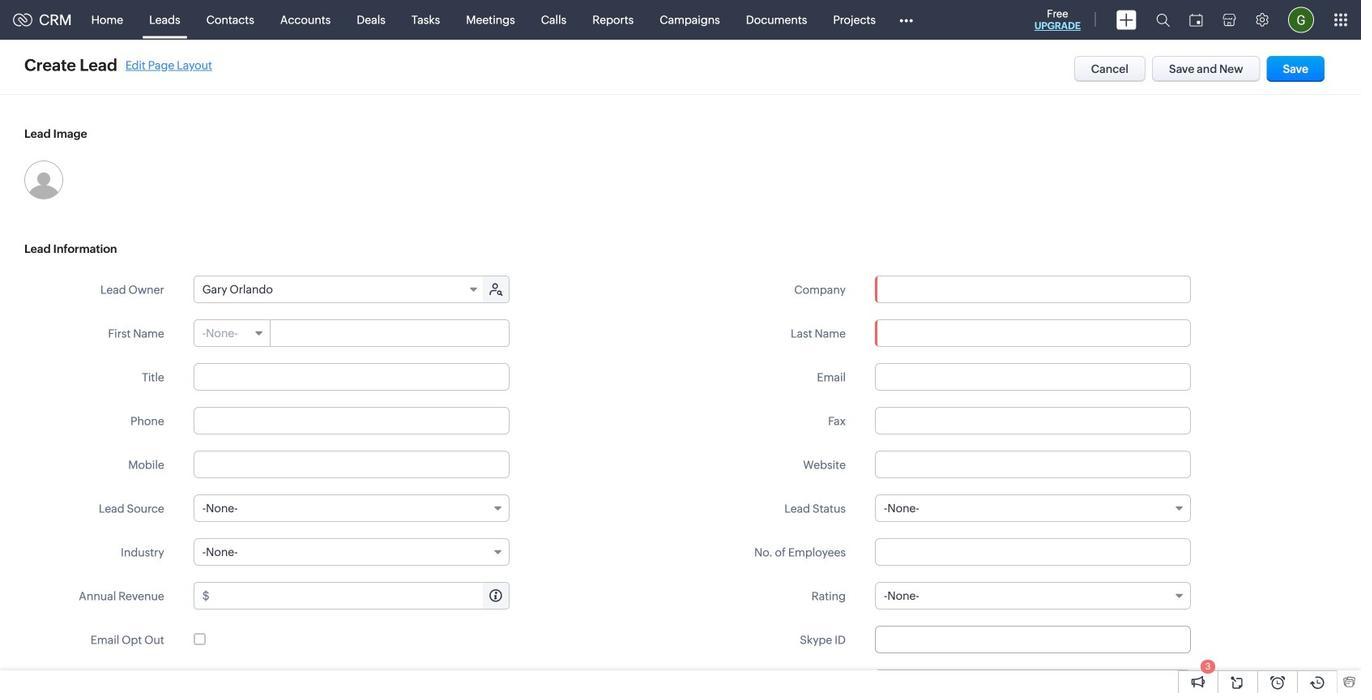Task type: describe. For each thing, give the bounding box(es) containing it.
search image
[[1157, 13, 1171, 27]]

create menu image
[[1117, 10, 1137, 30]]

calendar image
[[1190, 13, 1204, 26]]



Task type: vqa. For each thing, say whether or not it's contained in the screenshot.
Configure
no



Task type: locate. For each thing, give the bounding box(es) containing it.
None text field
[[876, 276, 1191, 302], [194, 363, 510, 391], [876, 363, 1192, 391], [212, 583, 509, 609], [876, 626, 1192, 653], [876, 670, 1192, 693], [876, 276, 1191, 302], [194, 363, 510, 391], [876, 363, 1192, 391], [212, 583, 509, 609], [876, 626, 1192, 653], [876, 670, 1192, 693]]

search element
[[1147, 0, 1180, 40]]

image image
[[24, 161, 63, 199]]

logo image
[[13, 13, 32, 26]]

create menu element
[[1107, 0, 1147, 39]]

profile image
[[1289, 7, 1315, 33]]

None text field
[[876, 319, 1192, 347], [271, 320, 509, 346], [194, 407, 510, 435], [876, 407, 1192, 435], [194, 451, 510, 478], [876, 451, 1192, 478], [876, 538, 1192, 566], [876, 319, 1192, 347], [271, 320, 509, 346], [194, 407, 510, 435], [876, 407, 1192, 435], [194, 451, 510, 478], [876, 451, 1192, 478], [876, 538, 1192, 566]]

None field
[[194, 276, 485, 302], [876, 276, 1191, 302], [194, 320, 271, 346], [194, 495, 510, 522], [876, 495, 1192, 522], [194, 538, 510, 566], [876, 582, 1192, 610], [194, 276, 485, 302], [876, 276, 1191, 302], [194, 320, 271, 346], [194, 495, 510, 522], [876, 495, 1192, 522], [194, 538, 510, 566], [876, 582, 1192, 610]]

profile element
[[1279, 0, 1325, 39]]

Other Modules field
[[889, 7, 924, 33]]



